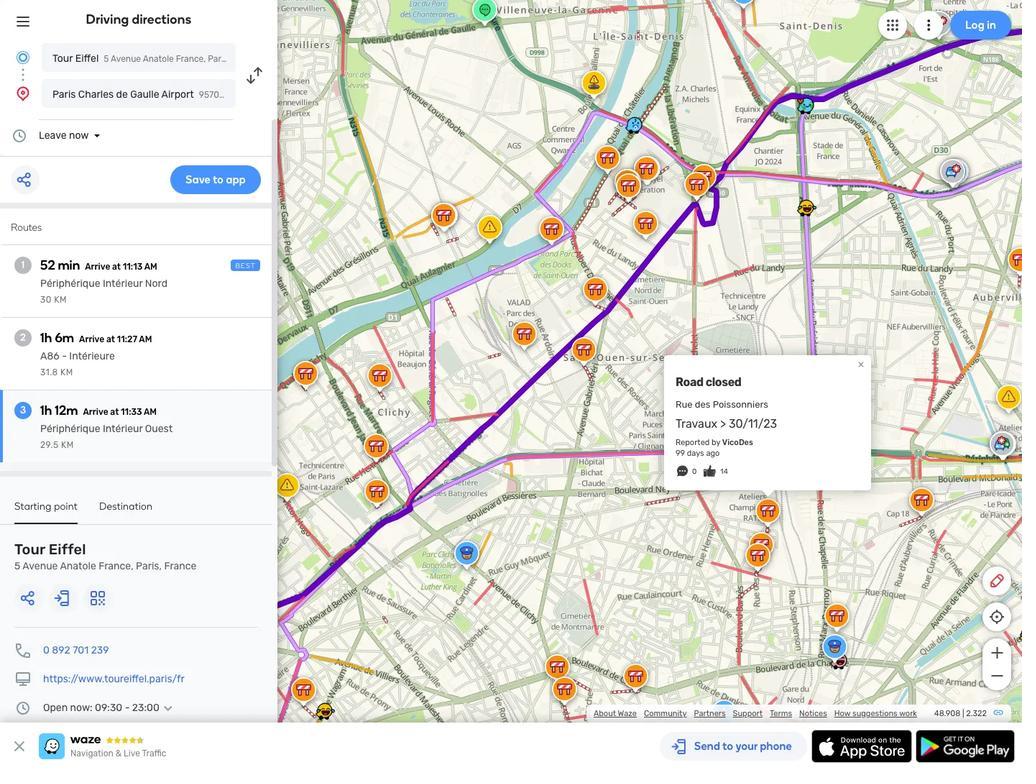 Task type: locate. For each thing, give the bounding box(es) containing it.
2 intérieur from the top
[[103, 423, 143, 435]]

tour up the paris at the left
[[52, 52, 73, 65]]

2 vertical spatial km
[[61, 440, 74, 450]]

intérieur for 52 min
[[103, 278, 143, 290]]

tour
[[52, 52, 73, 65], [14, 541, 45, 558]]

0 vertical spatial arrive
[[85, 262, 110, 272]]

reported
[[676, 438, 710, 447]]

intérieur down 11:33
[[103, 423, 143, 435]]

1 vertical spatial périphérique
[[40, 423, 100, 435]]

29.5
[[40, 440, 59, 450]]

directions
[[132, 12, 192, 27]]

0 vertical spatial france
[[232, 54, 260, 64]]

avenue down starting point button
[[23, 560, 58, 572]]

km right '30'
[[54, 295, 67, 305]]

france, up airport
[[176, 54, 206, 64]]

arrive up intérieure
[[79, 334, 104, 344]]

périphérique inside périphérique intérieur ouest 29.5 km
[[40, 423, 100, 435]]

1 horizontal spatial paris,
[[208, 54, 230, 64]]

31.8
[[40, 367, 58, 377]]

52 min arrive at 11:13 am
[[40, 257, 157, 273]]

notices
[[800, 709, 827, 718]]

1 horizontal spatial avenue
[[111, 54, 141, 64]]

eiffel down starting point button
[[49, 541, 86, 558]]

1h left 12m on the left bottom
[[40, 403, 52, 418]]

how
[[835, 709, 851, 718]]

2.322
[[967, 709, 987, 718]]

destination button
[[99, 500, 153, 523]]

0 horizontal spatial france
[[164, 560, 197, 572]]

11:27
[[117, 334, 137, 344]]

at
[[112, 262, 121, 272], [106, 334, 115, 344], [110, 407, 119, 417]]

arrive for 1h 12m
[[83, 407, 108, 417]]

at inside 52 min arrive at 11:13 am
[[112, 262, 121, 272]]

km right 29.5
[[61, 440, 74, 450]]

0 vertical spatial france,
[[176, 54, 206, 64]]

1 horizontal spatial anatole
[[143, 54, 174, 64]]

2 vertical spatial am
[[144, 407, 157, 417]]

périphérique down 12m on the left bottom
[[40, 423, 100, 435]]

arrive inside 52 min arrive at 11:13 am
[[85, 262, 110, 272]]

2 vertical spatial at
[[110, 407, 119, 417]]

partners
[[694, 709, 726, 718]]

1 horizontal spatial tour
[[52, 52, 73, 65]]

1 vertical spatial intérieur
[[103, 423, 143, 435]]

am right 11:33
[[144, 407, 157, 417]]

km
[[54, 295, 67, 305], [60, 367, 73, 377], [61, 440, 74, 450]]

0 horizontal spatial -
[[62, 350, 67, 362]]

0 vertical spatial 5
[[104, 54, 109, 64]]

- left 23:00
[[125, 702, 130, 714]]

0 horizontal spatial 0
[[43, 644, 50, 656]]

1 horizontal spatial 5
[[104, 54, 109, 64]]

now:
[[70, 702, 93, 714]]

2 1h from the top
[[40, 403, 52, 418]]

-
[[62, 350, 67, 362], [125, 702, 130, 714]]

0 horizontal spatial 5
[[14, 560, 20, 572]]

1 vertical spatial france,
[[99, 560, 133, 572]]

avenue up paris charles de gaulle airport
[[111, 54, 141, 64]]

périphérique down min at the left top of page
[[40, 278, 100, 290]]

0
[[692, 467, 697, 476], [43, 644, 50, 656]]

km inside périphérique intérieur ouest 29.5 km
[[61, 440, 74, 450]]

0 vertical spatial périphérique
[[40, 278, 100, 290]]

intérieur down 11:13
[[103, 278, 143, 290]]

périphérique intérieur ouest 29.5 km
[[40, 423, 173, 450]]

périphérique
[[40, 278, 100, 290], [40, 423, 100, 435]]

0 vertical spatial 1h
[[40, 330, 52, 346]]

am
[[144, 262, 157, 272], [139, 334, 152, 344], [144, 407, 157, 417]]

intérieur for 1h 12m
[[103, 423, 143, 435]]

arrive inside 1h 6m arrive at 11:27 am
[[79, 334, 104, 344]]

0 horizontal spatial paris,
[[136, 560, 162, 572]]

poissonniers
[[713, 399, 769, 410]]

leave
[[39, 129, 67, 142]]

1 vertical spatial am
[[139, 334, 152, 344]]

1 horizontal spatial -
[[125, 702, 130, 714]]

am inside 52 min arrive at 11:13 am
[[144, 262, 157, 272]]

chevron down image
[[160, 703, 177, 714]]

1 vertical spatial avenue
[[23, 560, 58, 572]]

0 vertical spatial tour
[[52, 52, 73, 65]]

52
[[40, 257, 55, 273]]

- right a86
[[62, 350, 67, 362]]

0 vertical spatial -
[[62, 350, 67, 362]]

avenue
[[111, 54, 141, 64], [23, 560, 58, 572]]

a86 - intérieure 31.8 km
[[40, 350, 115, 377]]

starting point
[[14, 500, 78, 513]]

0 vertical spatial avenue
[[111, 54, 141, 64]]

12m
[[55, 403, 78, 418]]

1h
[[40, 330, 52, 346], [40, 403, 52, 418]]

nord
[[145, 278, 168, 290]]

5
[[104, 54, 109, 64], [14, 560, 20, 572]]

driving directions
[[86, 12, 192, 27]]

11:33
[[121, 407, 142, 417]]

2 périphérique from the top
[[40, 423, 100, 435]]

link image
[[993, 707, 1005, 718]]

am for 12m
[[144, 407, 157, 417]]

navigation
[[70, 749, 114, 759]]

am right 11:27
[[139, 334, 152, 344]]

at inside 1h 6m arrive at 11:27 am
[[106, 334, 115, 344]]

computer image
[[14, 671, 32, 688]]

ago
[[706, 449, 720, 458]]

at left 11:13
[[112, 262, 121, 272]]

traffic
[[142, 749, 166, 759]]

zoom in image
[[988, 644, 1006, 662]]

0 vertical spatial km
[[54, 295, 67, 305]]

0 left '892'
[[43, 644, 50, 656]]

1 vertical spatial km
[[60, 367, 73, 377]]

arrive
[[85, 262, 110, 272], [79, 334, 104, 344], [83, 407, 108, 417]]

anatole down point
[[60, 560, 96, 572]]

0 horizontal spatial france,
[[99, 560, 133, 572]]

48.908 | 2.322
[[935, 709, 987, 718]]

am up nord
[[144, 262, 157, 272]]

about waze community partners support terms notices how suggestions work
[[594, 709, 918, 718]]

navigation & live traffic
[[70, 749, 166, 759]]

at left 11:27
[[106, 334, 115, 344]]

am inside 1h 12m arrive at 11:33 am
[[144, 407, 157, 417]]

1 périphérique from the top
[[40, 278, 100, 290]]

1 vertical spatial france
[[164, 560, 197, 572]]

intérieure
[[69, 350, 115, 362]]

road
[[676, 375, 704, 389]]

arrive up 'périphérique intérieur nord 30 km'
[[85, 262, 110, 272]]

2 vertical spatial arrive
[[83, 407, 108, 417]]

0 vertical spatial anatole
[[143, 54, 174, 64]]

about
[[594, 709, 616, 718]]

1 horizontal spatial france
[[232, 54, 260, 64]]

leave now
[[39, 129, 89, 142]]

waze
[[618, 709, 637, 718]]

0 vertical spatial am
[[144, 262, 157, 272]]

france
[[232, 54, 260, 64], [164, 560, 197, 572]]

0 vertical spatial tour eiffel 5 avenue anatole france, paris, france
[[52, 52, 260, 65]]

intérieur inside périphérique intérieur ouest 29.5 km
[[103, 423, 143, 435]]

arrive inside 1h 12m arrive at 11:33 am
[[83, 407, 108, 417]]

point
[[54, 500, 78, 513]]

terms
[[770, 709, 792, 718]]

0 vertical spatial 0
[[692, 467, 697, 476]]

arrive up périphérique intérieur ouest 29.5 km
[[83, 407, 108, 417]]

&
[[116, 749, 122, 759]]

partners link
[[694, 709, 726, 718]]

0 vertical spatial at
[[112, 262, 121, 272]]

tour inside tour eiffel 5 avenue anatole france, paris, france
[[14, 541, 45, 558]]

1 vertical spatial anatole
[[60, 560, 96, 572]]

about waze link
[[594, 709, 637, 718]]

1 horizontal spatial 0
[[692, 467, 697, 476]]

0 down days
[[692, 467, 697, 476]]

1h left 6m
[[40, 330, 52, 346]]

km for 6m
[[60, 367, 73, 377]]

best
[[235, 262, 256, 270]]

1 vertical spatial tour
[[14, 541, 45, 558]]

rue des poissonniers
[[676, 399, 769, 410]]

1 1h from the top
[[40, 330, 52, 346]]

tour eiffel 5 avenue anatole france, paris, france down the destination button
[[14, 541, 197, 572]]

0 horizontal spatial anatole
[[60, 560, 96, 572]]

périphérique inside 'périphérique intérieur nord 30 km'
[[40, 278, 100, 290]]

https://www.toureiffel.paris/fr link
[[43, 673, 185, 685]]

travaux > 30/11/23 reported by vicodes 99 days ago
[[676, 417, 777, 458]]

current location image
[[14, 49, 32, 66]]

1 intérieur from the top
[[103, 278, 143, 290]]

intérieur
[[103, 278, 143, 290], [103, 423, 143, 435]]

at inside 1h 12m arrive at 11:33 am
[[110, 407, 119, 417]]

france, down the destination button
[[99, 560, 133, 572]]

community link
[[644, 709, 687, 718]]

at left 11:33
[[110, 407, 119, 417]]

open now: 09:30 - 23:00
[[43, 702, 160, 714]]

1 vertical spatial 1h
[[40, 403, 52, 418]]

1 vertical spatial at
[[106, 334, 115, 344]]

km right 31.8
[[60, 367, 73, 377]]

anatole up gaulle
[[143, 54, 174, 64]]

terms link
[[770, 709, 792, 718]]

5 up 'charles'
[[104, 54, 109, 64]]

routes
[[11, 221, 42, 234]]

0 horizontal spatial tour
[[14, 541, 45, 558]]

1 vertical spatial arrive
[[79, 334, 104, 344]]

1 vertical spatial -
[[125, 702, 130, 714]]

0 vertical spatial intérieur
[[103, 278, 143, 290]]

0 vertical spatial paris,
[[208, 54, 230, 64]]

6m
[[55, 330, 74, 346]]

ouest
[[145, 423, 173, 435]]

km inside 'périphérique intérieur nord 30 km'
[[54, 295, 67, 305]]

30
[[40, 295, 52, 305]]

km inside a86 - intérieure 31.8 km
[[60, 367, 73, 377]]

min
[[58, 257, 80, 273]]

5 down starting point button
[[14, 560, 20, 572]]

tour down starting point button
[[14, 541, 45, 558]]

eiffel up 'charles'
[[75, 52, 99, 65]]

x image
[[11, 738, 28, 755]]

am inside 1h 6m arrive at 11:27 am
[[139, 334, 152, 344]]

1 vertical spatial 0
[[43, 644, 50, 656]]

intérieur inside 'périphérique intérieur nord 30 km'
[[103, 278, 143, 290]]

tour eiffel 5 avenue anatole france, paris, france up gaulle
[[52, 52, 260, 65]]

48.908
[[935, 709, 961, 718]]



Task type: vqa. For each thing, say whether or not it's contained in the screenshot.
the Paris,
yes



Task type: describe. For each thing, give the bounding box(es) containing it.
1 horizontal spatial france,
[[176, 54, 206, 64]]

arrive for 52 min
[[85, 262, 110, 272]]

road closed
[[676, 375, 742, 389]]

1 vertical spatial tour eiffel 5 avenue anatole france, paris, france
[[14, 541, 197, 572]]

am for min
[[144, 262, 157, 272]]

- inside a86 - intérieure 31.8 km
[[62, 350, 67, 362]]

1
[[21, 259, 25, 271]]

× link
[[855, 357, 868, 371]]

live
[[124, 749, 140, 759]]

239
[[91, 644, 109, 656]]

paris charles de gaulle airport
[[52, 88, 194, 101]]

1 vertical spatial paris,
[[136, 560, 162, 572]]

23:00
[[132, 702, 160, 714]]

gaulle
[[130, 88, 159, 101]]

0 892 701 239
[[43, 644, 109, 656]]

14
[[721, 467, 728, 476]]

starting
[[14, 500, 51, 513]]

days
[[687, 449, 704, 458]]

1 vertical spatial eiffel
[[49, 541, 86, 558]]

https://www.toureiffel.paris/fr
[[43, 673, 185, 685]]

destination
[[99, 500, 153, 513]]

driving
[[86, 12, 129, 27]]

0 892 701 239 link
[[43, 644, 109, 656]]

paris
[[52, 88, 76, 101]]

charles
[[78, 88, 114, 101]]

clock image
[[11, 127, 28, 145]]

1h for 1h 12m
[[40, 403, 52, 418]]

99
[[676, 449, 685, 458]]

701
[[73, 644, 89, 656]]

airport
[[161, 88, 194, 101]]

am for 6m
[[139, 334, 152, 344]]

now
[[69, 129, 89, 142]]

paris charles de gaulle airport button
[[42, 79, 236, 108]]

starting point button
[[14, 500, 78, 524]]

périphérique for min
[[40, 278, 100, 290]]

périphérique intérieur nord 30 km
[[40, 278, 168, 305]]

travaux
[[676, 417, 718, 431]]

zoom out image
[[988, 667, 1006, 685]]

km for 12m
[[61, 440, 74, 450]]

at for 12m
[[110, 407, 119, 417]]

×
[[858, 357, 865, 371]]

vicodes
[[723, 438, 753, 447]]

1 vertical spatial 5
[[14, 560, 20, 572]]

by
[[712, 438, 721, 447]]

call image
[[14, 642, 32, 659]]

support link
[[733, 709, 763, 718]]

|
[[963, 709, 965, 718]]

0 for 0 892 701 239
[[43, 644, 50, 656]]

open
[[43, 702, 68, 714]]

closed
[[706, 375, 742, 389]]

notices link
[[800, 709, 827, 718]]

périphérique for 12m
[[40, 423, 100, 435]]

at for min
[[112, 262, 121, 272]]

30/11/23
[[729, 417, 777, 431]]

pencil image
[[989, 572, 1006, 590]]

clock image
[[14, 700, 32, 717]]

rue
[[676, 399, 693, 410]]

open now: 09:30 - 23:00 button
[[43, 702, 177, 714]]

community
[[644, 709, 687, 718]]

2
[[20, 331, 26, 344]]

0 vertical spatial eiffel
[[75, 52, 99, 65]]

09:30
[[95, 702, 122, 714]]

a86
[[40, 350, 59, 362]]

km for min
[[54, 295, 67, 305]]

arrive for 1h 6m
[[79, 334, 104, 344]]

des
[[695, 399, 711, 410]]

suggestions
[[853, 709, 898, 718]]

1h 6m arrive at 11:27 am
[[40, 330, 152, 346]]

0 horizontal spatial avenue
[[23, 560, 58, 572]]

location image
[[14, 85, 32, 102]]

1h for 1h 6m
[[40, 330, 52, 346]]

de
[[116, 88, 128, 101]]

>
[[721, 417, 726, 431]]

1h 12m arrive at 11:33 am
[[40, 403, 157, 418]]

how suggestions work link
[[835, 709, 918, 718]]

3
[[20, 404, 26, 416]]

11:13
[[123, 262, 143, 272]]

support
[[733, 709, 763, 718]]

892
[[52, 644, 70, 656]]

at for 6m
[[106, 334, 115, 344]]

work
[[900, 709, 918, 718]]

0 for 0
[[692, 467, 697, 476]]



